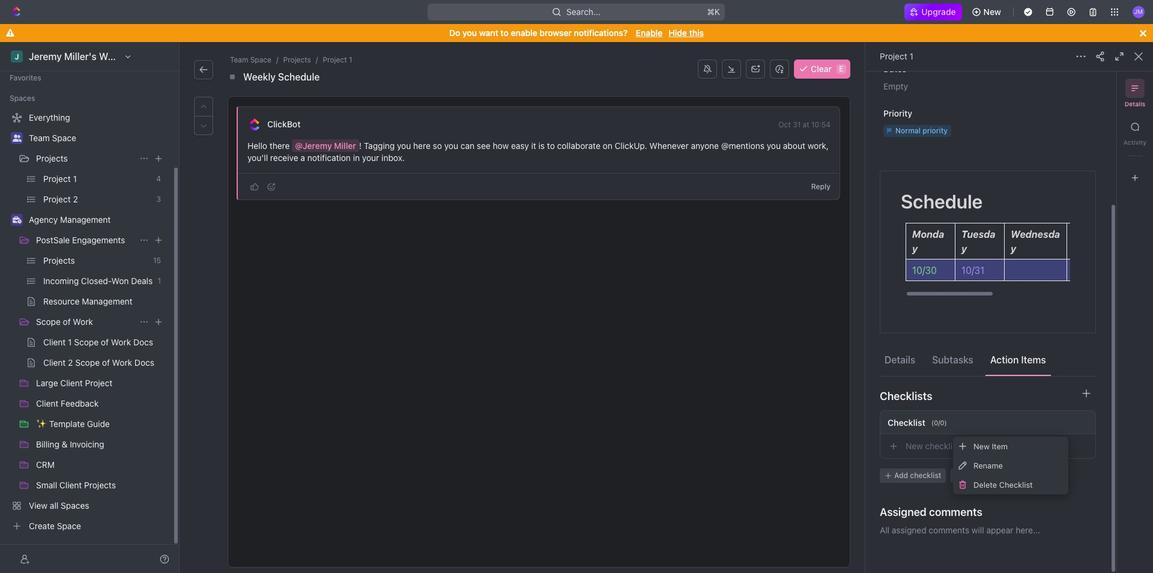 Task type: describe. For each thing, give the bounding box(es) containing it.
work,
[[808, 141, 829, 151]]

space for team space / projects / project 1
[[250, 55, 272, 64]]

reply button
[[807, 180, 836, 194]]

add checklist
[[895, 471, 942, 480]]

this
[[690, 28, 704, 38]]

work
[[73, 317, 93, 327]]

so
[[433, 141, 442, 151]]

it
[[532, 141, 537, 151]]

y for tuesda y
[[962, 243, 968, 254]]

favorites button
[[5, 71, 46, 85]]

search...
[[567, 7, 601, 17]]

do you want to enable browser notifications? enable hide this
[[450, 28, 704, 38]]

add checklist button
[[880, 469, 947, 483]]

to inside ! tagging you here so you can see how easy it is to collaborate on clickup. whenever anyone @mentions you about work, you'll receive a notification in your inbox.
[[547, 141, 555, 151]]

checklist (0/0)
[[888, 417, 948, 428]]

new item
[[974, 441, 1008, 451]]

assigned
[[892, 525, 927, 535]]

upgrade link
[[905, 4, 962, 20]]

hello there
[[248, 141, 292, 151]]

0 horizontal spatial 1
[[349, 55, 352, 64]]

y for monda y
[[913, 243, 918, 254]]

0 horizontal spatial project 1 link
[[321, 54, 355, 66]]

new for new item
[[974, 441, 990, 451]]

sidebar navigation
[[0, 42, 180, 573]]

team space / projects / project 1
[[230, 55, 352, 64]]

1 horizontal spatial project
[[880, 51, 908, 61]]

use template
[[956, 471, 1003, 480]]

space for team space
[[52, 133, 76, 143]]

appear
[[987, 525, 1014, 535]]

activity
[[1124, 139, 1147, 146]]

in
[[353, 153, 360, 163]]

0 horizontal spatial projects link
[[36, 149, 135, 168]]

e
[[840, 64, 844, 73]]

assigned
[[880, 506, 927, 518]]

priority
[[884, 108, 913, 118]]

all
[[880, 525, 890, 535]]

scope of work
[[36, 317, 93, 327]]

0 horizontal spatial team space link
[[29, 129, 166, 148]]

browser
[[540, 28, 572, 38]]

a
[[301, 153, 305, 163]]

weekly schedule
[[243, 72, 320, 82]]

project 1
[[880, 51, 914, 61]]

1 vertical spatial checklist
[[1000, 480, 1034, 489]]

! tagging you here so you can see how easy it is to collaborate on clickup. whenever anyone @mentions you about work, you'll receive a notification in your inbox.
[[248, 141, 832, 163]]

comments inside assigned comments dropdown button
[[930, 506, 983, 518]]

scope
[[36, 317, 61, 327]]

tuesda
[[962, 229, 996, 240]]

all assigned comments will appear here...
[[880, 525, 1041, 535]]

hello
[[248, 141, 267, 151]]

of
[[63, 317, 71, 327]]

details inside the task sidebar navigation tab list
[[1125, 100, 1146, 108]]

!
[[359, 141, 362, 151]]

spaces
[[10, 94, 35, 103]]

on
[[603, 141, 613, 151]]

0 vertical spatial projects
[[283, 55, 311, 64]]

tuesda y
[[962, 229, 996, 254]]

subtasks
[[933, 354, 974, 365]]

template
[[972, 471, 1003, 480]]

1 vertical spatial schedule
[[901, 190, 983, 213]]

1 / from the left
[[276, 55, 279, 64]]

use template button
[[952, 469, 1007, 483]]

action
[[991, 354, 1019, 365]]

items
[[1022, 354, 1047, 365]]

your
[[362, 153, 379, 163]]

you up inbox.
[[397, 141, 411, 151]]

oct 31 at 10:54
[[779, 120, 831, 129]]

delete
[[974, 480, 998, 489]]

2 / from the left
[[316, 55, 318, 64]]

0 vertical spatial projects link
[[281, 54, 314, 66]]

receive
[[270, 153, 298, 163]]

new for new
[[984, 7, 1002, 17]]

oct
[[779, 120, 791, 129]]

weekly schedule link
[[241, 70, 322, 84]]

agency
[[29, 215, 58, 225]]

0 horizontal spatial checklist
[[888, 417, 926, 428]]

use
[[956, 471, 970, 480]]

checklists button
[[880, 382, 1097, 410]]

will
[[972, 525, 985, 535]]

wednesda
[[1011, 229, 1061, 240]]

enable
[[636, 28, 663, 38]]

here
[[414, 141, 431, 151]]

y for wednesda y
[[1011, 243, 1017, 254]]

there
[[270, 141, 290, 151]]

you right do
[[463, 28, 477, 38]]

business time image
[[12, 216, 21, 224]]

you right so
[[445, 141, 459, 151]]



Task type: locate. For each thing, give the bounding box(es) containing it.
clickbot button
[[267, 119, 301, 130]]

postsale engagements link
[[36, 231, 135, 250]]

dates
[[884, 64, 907, 74]]

project 1 link up weekly schedule link
[[321, 54, 355, 66]]

to right is
[[547, 141, 555, 151]]

@mentions
[[722, 141, 765, 151]]

1 vertical spatial team space link
[[29, 129, 166, 148]]

0 horizontal spatial projects
[[36, 153, 68, 163]]

10:54
[[812, 120, 831, 129]]

1 horizontal spatial project 1 link
[[880, 51, 914, 61]]

31
[[793, 120, 801, 129]]

y down tuesda
[[962, 243, 968, 254]]

new for new checklist item
[[906, 441, 924, 451]]

2 horizontal spatial y
[[1011, 243, 1017, 254]]

monda
[[913, 229, 945, 240]]

checklist
[[926, 441, 960, 451], [911, 471, 942, 480]]

anyone
[[691, 141, 719, 151]]

new button
[[967, 2, 1009, 22]]

1 horizontal spatial 1
[[910, 51, 914, 61]]

1 horizontal spatial schedule
[[901, 190, 983, 213]]

team for team space / projects / project 1
[[230, 55, 248, 64]]

space up weekly
[[250, 55, 272, 64]]

0 vertical spatial team space link
[[228, 54, 274, 66]]

new right upgrade
[[984, 7, 1002, 17]]

⌘k
[[708, 7, 721, 17]]

0 vertical spatial checklist
[[888, 417, 926, 428]]

checklists
[[880, 390, 933, 402]]

projects up weekly schedule link
[[283, 55, 311, 64]]

y down wednesda
[[1011, 243, 1017, 254]]

tree containing team space
[[5, 108, 168, 536]]

1 vertical spatial details
[[885, 354, 916, 365]]

item
[[963, 441, 979, 451]]

scope of work link
[[36, 312, 135, 332]]

do
[[450, 28, 461, 38]]

team space link
[[228, 54, 274, 66], [29, 129, 166, 148]]

y inside "wednesda y"
[[1011, 243, 1017, 254]]

y inside tuesda y
[[962, 243, 968, 254]]

1 vertical spatial projects
[[36, 153, 68, 163]]

1 horizontal spatial projects
[[283, 55, 311, 64]]

clickup.
[[615, 141, 648, 151]]

reply
[[812, 182, 831, 191]]

new
[[984, 7, 1002, 17], [906, 441, 924, 451], [974, 441, 990, 451]]

0 horizontal spatial team
[[29, 133, 50, 143]]

1 horizontal spatial space
[[250, 55, 272, 64]]

checklist down (0/0)
[[926, 441, 960, 451]]

schedule up monda
[[901, 190, 983, 213]]

y
[[913, 243, 918, 254], [962, 243, 968, 254], [1011, 243, 1017, 254]]

0 vertical spatial details
[[1125, 100, 1146, 108]]

notifications?
[[574, 28, 628, 38]]

1 vertical spatial to
[[547, 141, 555, 151]]

checklist for add
[[911, 471, 942, 480]]

whenever
[[650, 141, 689, 151]]

hide
[[669, 28, 687, 38]]

clear
[[811, 64, 832, 74]]

clickbot
[[267, 119, 301, 129]]

details
[[1125, 100, 1146, 108], [885, 354, 916, 365]]

0 vertical spatial to
[[501, 28, 509, 38]]

task sidebar navigation tab list
[[1123, 79, 1149, 187]]

projects link
[[281, 54, 314, 66], [36, 149, 135, 168]]

10/30
[[913, 265, 937, 276]]

details inside button
[[885, 354, 916, 365]]

new left the item
[[974, 441, 990, 451]]

1 vertical spatial checklist
[[911, 471, 942, 480]]

checklist right delete at the bottom right of page
[[1000, 480, 1034, 489]]

checklist inside button
[[911, 471, 942, 480]]

see
[[477, 141, 491, 151]]

notification
[[308, 153, 351, 163]]

to right want
[[501, 28, 509, 38]]

1 horizontal spatial team
[[230, 55, 248, 64]]

comments up "all assigned comments will appear here..."
[[930, 506, 983, 518]]

team up weekly
[[230, 55, 248, 64]]

new checklist item
[[906, 441, 979, 451]]

new down checklist (0/0)
[[906, 441, 924, 451]]

space right "user group" image at left top
[[52, 133, 76, 143]]

inbox.
[[382, 153, 405, 163]]

0 vertical spatial space
[[250, 55, 272, 64]]

space inside team space link
[[52, 133, 76, 143]]

1 horizontal spatial y
[[962, 243, 968, 254]]

new inside button
[[984, 7, 1002, 17]]

user group image
[[12, 135, 21, 142]]

schedule down the team space / projects / project 1
[[278, 72, 320, 82]]

tree
[[5, 108, 168, 536]]

0 horizontal spatial to
[[501, 28, 509, 38]]

delete checklist
[[974, 480, 1034, 489]]

0 horizontal spatial space
[[52, 133, 76, 143]]

0 horizontal spatial y
[[913, 243, 918, 254]]

enable
[[511, 28, 538, 38]]

can
[[461, 141, 475, 151]]

you
[[463, 28, 477, 38], [397, 141, 411, 151], [445, 141, 459, 151], [767, 141, 781, 151]]

0 vertical spatial comments
[[930, 506, 983, 518]]

at
[[803, 120, 810, 129]]

projects
[[283, 55, 311, 64], [36, 153, 68, 163]]

postsale
[[36, 235, 70, 245]]

0 horizontal spatial project
[[323, 55, 347, 64]]

1 vertical spatial comments
[[929, 525, 970, 535]]

agency management
[[29, 215, 111, 225]]

0 horizontal spatial /
[[276, 55, 279, 64]]

tagging
[[364, 141, 395, 151]]

rename
[[974, 461, 1003, 470]]

details button
[[880, 349, 921, 370]]

details up checklists
[[885, 354, 916, 365]]

project 1 link up dates
[[880, 51, 914, 61]]

checklist for new
[[926, 441, 960, 451]]

item
[[992, 441, 1008, 451]]

0 vertical spatial checklist
[[926, 441, 960, 451]]

wednesda y
[[1011, 229, 1061, 254]]

checklist right add
[[911, 471, 942, 480]]

1 horizontal spatial to
[[547, 141, 555, 151]]

add
[[895, 471, 909, 480]]

1 vertical spatial projects link
[[36, 149, 135, 168]]

details up activity
[[1125, 100, 1146, 108]]

1 vertical spatial space
[[52, 133, 76, 143]]

y inside monda y
[[913, 243, 918, 254]]

agency management link
[[29, 210, 166, 230]]

y down monda
[[913, 243, 918, 254]]

project
[[880, 51, 908, 61], [323, 55, 347, 64]]

you'll
[[248, 153, 268, 163]]

team for team space
[[29, 133, 50, 143]]

team right "user group" image at left top
[[29, 133, 50, 143]]

here...
[[1016, 525, 1041, 535]]

0 horizontal spatial details
[[885, 354, 916, 365]]

postsale engagements
[[36, 235, 125, 245]]

tree inside sidebar navigation
[[5, 108, 168, 536]]

upgrade
[[922, 7, 956, 17]]

0 vertical spatial schedule
[[278, 72, 320, 82]]

1 horizontal spatial team space link
[[228, 54, 274, 66]]

projects link down team space
[[36, 149, 135, 168]]

schedule
[[278, 72, 320, 82], [901, 190, 983, 213]]

1 horizontal spatial /
[[316, 55, 318, 64]]

engagements
[[72, 235, 125, 245]]

1 y from the left
[[913, 243, 918, 254]]

1 vertical spatial team
[[29, 133, 50, 143]]

favorites
[[10, 73, 41, 82]]

0 vertical spatial team
[[230, 55, 248, 64]]

management
[[60, 215, 111, 225]]

10/31
[[962, 265, 985, 276]]

1 horizontal spatial checklist
[[1000, 480, 1034, 489]]

3 y from the left
[[1011, 243, 1017, 254]]

subtasks button
[[928, 349, 979, 370]]

team space
[[29, 133, 76, 143]]

0 horizontal spatial schedule
[[278, 72, 320, 82]]

1 horizontal spatial projects link
[[281, 54, 314, 66]]

schedule inside weekly schedule link
[[278, 72, 320, 82]]

checklist down checklists
[[888, 417, 926, 428]]

projects inside tree
[[36, 153, 68, 163]]

1 horizontal spatial details
[[1125, 100, 1146, 108]]

want
[[479, 28, 499, 38]]

projects down team space
[[36, 153, 68, 163]]

2 y from the left
[[962, 243, 968, 254]]

you left the about
[[767, 141, 781, 151]]

assigned comments button
[[880, 498, 1097, 526]]

team inside tree
[[29, 133, 50, 143]]

projects link up weekly schedule link
[[281, 54, 314, 66]]

comments down assigned comments
[[929, 525, 970, 535]]

(0/0)
[[932, 419, 948, 426]]

is
[[539, 141, 545, 151]]

project 1 link
[[880, 51, 914, 61], [321, 54, 355, 66]]

how
[[493, 141, 509, 151]]

monda y
[[913, 229, 945, 254]]



